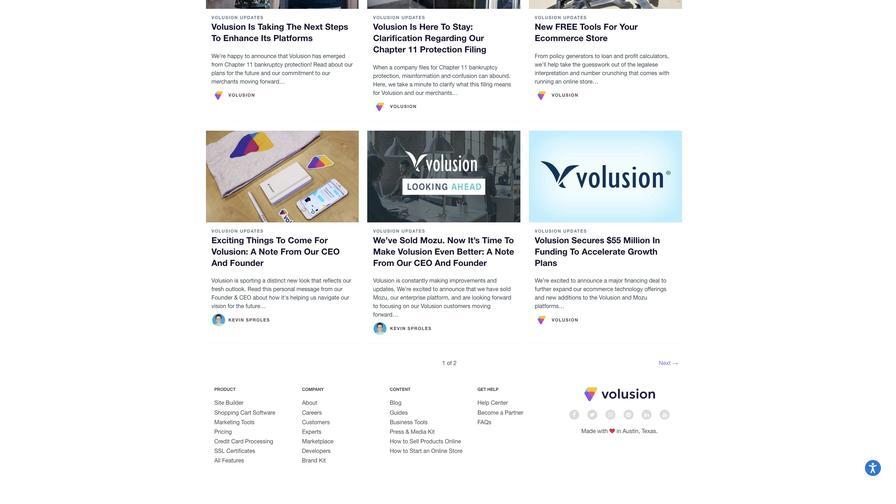 Task type: vqa. For each thing, say whether or not it's contained in the screenshot.
HEART image
yes



Task type: describe. For each thing, give the bounding box(es) containing it.
merchants…
[[426, 90, 458, 96]]

improvements
[[450, 278, 486, 284]]

that inside the from policy generators to loan and profit calculators, we'll help take the guesswork out of the legalese interpretation and number crunching that comes with running an online store…
[[629, 70, 639, 76]]

platforms
[[274, 33, 313, 43]]

faqs
[[478, 419, 492, 426]]

marketplace
[[302, 439, 334, 445]]

kevin sproles link for exciting things to come for volusion: a note from our ceo and founder
[[212, 314, 270, 328]]

volusion is taking the next steps to enhance its platforms image
[[206, 0, 359, 9]]

kit for media
[[428, 429, 435, 435]]

better:
[[457, 247, 484, 257]]

volusion inside we're excited to announce a major financing deal to further expand our ecommerce technology offerings and new additions to the volusion and mozu platforms…
[[599, 295, 621, 301]]

kit for brand
[[319, 458, 326, 464]]

legalese
[[637, 61, 658, 68]]

$55
[[607, 235, 621, 245]]

policy
[[550, 53, 565, 59]]

shopping
[[214, 410, 239, 416]]

to down has on the left top of the page
[[315, 70, 320, 76]]

sold
[[400, 235, 418, 245]]

an inside the from policy generators to loan and profit calculators, we'll help take the guesswork out of the legalese interpretation and number crunching that comes with running an online store…
[[556, 78, 562, 85]]

have
[[487, 286, 499, 293]]

credit card processing link
[[214, 439, 273, 445]]

→
[[673, 360, 678, 367]]

from
[[535, 53, 548, 59]]

credit
[[214, 439, 230, 445]]

& inside blog guides business tools press & media kit how to sell products online how to start an online store
[[406, 429, 409, 435]]

2 how from the top
[[390, 448, 402, 455]]

on
[[403, 303, 410, 310]]

a left minute
[[410, 81, 413, 88]]

to inside when a company files for chapter 11 bankruptcy protection, misinformation and confusion can abound. here, we take a minute to clarify what this filing means for volusion and our merchants…
[[433, 81, 438, 88]]

to down ecommerce on the bottom of page
[[583, 295, 588, 301]]

exciting
[[212, 235, 244, 245]]

growth
[[628, 247, 658, 257]]

pricing link
[[214, 429, 232, 435]]

take inside the from policy generators to loan and profit calculators, we'll help take the guesswork out of the legalese interpretation and number crunching that comes with running an online store…
[[560, 61, 571, 68]]

note inside volusion updates exciting things to come for volusion: a note from our ceo and founder
[[259, 247, 278, 257]]

and up "clarify"
[[441, 73, 451, 79]]

brand kit link
[[302, 458, 326, 464]]

follow volusion on youtube image
[[663, 412, 667, 418]]

note inside volusion updates we've sold mozu. now it's time to make volusion even better: a note from our ceo and founder
[[495, 247, 514, 257]]

all
[[214, 458, 221, 464]]

for inside we're happy to announce that volusion has emerged from chapter 11 bankruptcy protection! read about our plans for the future and our commitment to our merchants moving forward…
[[227, 70, 234, 76]]

we've sold mozu. now it's time to make volusion even better: a note from our ceo and founder image
[[368, 131, 521, 223]]

our inside when a company files for chapter 11 bankruptcy protection, misinformation and confusion can abound. here, we take a minute to clarify what this filing means for volusion and our merchants…
[[416, 90, 424, 96]]

taking
[[258, 22, 284, 32]]

press & media kit link
[[390, 429, 435, 435]]

get
[[478, 387, 486, 393]]

chapter inside when a company files for chapter 11 bankruptcy protection, misinformation and confusion can abound. here, we take a minute to clarify what this filing means for volusion and our merchants…
[[439, 64, 460, 70]]

11 inside when a company files for chapter 11 bankruptcy protection, misinformation and confusion can abound. here, we take a minute to clarify what this filing means for volusion and our merchants…
[[461, 64, 468, 70]]

additions
[[558, 295, 582, 301]]

we inside when a company files for chapter 11 bankruptcy protection, misinformation and confusion can abound. here, we take a minute to clarify what this filing means for volusion and our merchants…
[[388, 81, 396, 88]]

to up platform,
[[433, 286, 438, 293]]

follow volusion on pinterest image
[[626, 412, 631, 418]]

founder inside volusion updates we've sold mozu. now it's time to make volusion even better: a note from our ceo and founder
[[453, 258, 487, 268]]

center
[[491, 400, 508, 407]]

start
[[410, 448, 422, 455]]

from inside volusion updates exciting things to come for volusion: a note from our ceo and founder
[[281, 247, 302, 257]]

future…
[[246, 303, 266, 310]]

and up out
[[614, 53, 624, 59]]

new
[[535, 22, 553, 32]]

site
[[214, 400, 224, 407]]

guesswork
[[582, 61, 610, 68]]

can
[[479, 73, 488, 79]]

read inside 'volusion is sporting a distinct new look that reflects our fresh outlook. read this personal message from our founder & ceo about how it's helping us navigate our vision for the future…'
[[248, 286, 261, 293]]

plans
[[535, 258, 557, 268]]

marketplace link
[[302, 439, 334, 445]]

sell
[[410, 439, 419, 445]]

number
[[581, 70, 601, 76]]

press
[[390, 429, 404, 435]]

ceo inside volusion updates we've sold mozu. now it's time to make volusion even better: a note from our ceo and founder
[[414, 258, 433, 268]]

1
[[442, 360, 446, 367]]

1 how from the top
[[390, 439, 402, 445]]

and up "have"
[[487, 278, 497, 284]]

chapter inside 'volusion updates volusion is here to stay: clarification regarding our chapter 11 protection filing'
[[373, 44, 406, 54]]

enterprise
[[400, 295, 426, 301]]

help
[[548, 61, 559, 68]]

bankruptcy inside when a company files for chapter 11 bankruptcy protection, misinformation and confusion can abound. here, we take a minute to clarify what this filing means for volusion and our merchants…
[[469, 64, 498, 70]]

accelerate
[[582, 247, 626, 257]]

partner
[[505, 410, 524, 416]]

sold
[[500, 286, 511, 293]]

updates for is
[[402, 15, 425, 20]]

to inside 'volusion updates volusion is here to stay: clarification regarding our chapter 11 protection filing'
[[441, 22, 451, 32]]

an inside blog guides business tools press & media kit how to sell products online how to start an online store
[[424, 448, 430, 455]]

updates for things
[[240, 229, 264, 234]]

excited inside we're excited to announce a major financing deal to further expand our ecommerce technology offerings and new additions to the volusion and mozu platforms…
[[551, 278, 569, 284]]

excited inside volusion is constantly making improvements and updates. we're excited to announce that we have sold mozu, our enterprise platform, and are looking forward to focusing on our volusion customers moving forward…
[[413, 286, 432, 293]]

pagination navigation
[[204, 356, 684, 371]]

open accessibe: accessibility options, statement and help image
[[869, 464, 877, 474]]

has
[[312, 53, 321, 59]]

experts
[[302, 429, 322, 435]]

the inside volusion updates volusion is taking the next steps to enhance its platforms
[[287, 22, 302, 32]]

the inside we're excited to announce a major financing deal to further expand our ecommerce technology offerings and new additions to the volusion and mozu platforms…
[[590, 295, 598, 301]]

follow volusion on twitter image
[[590, 412, 595, 418]]

follow volusion on facebook image
[[573, 412, 576, 418]]

how to sell products online link
[[390, 439, 461, 445]]

ecommerce
[[535, 33, 584, 43]]

careers link
[[302, 410, 322, 416]]

we inside volusion is constantly making improvements and updates. we're excited to announce that we have sold mozu, our enterprise platform, and are looking forward to focusing on our volusion customers moving forward…
[[478, 286, 485, 293]]

help inside help center become a partner faqs
[[478, 400, 490, 407]]

minute
[[414, 81, 432, 88]]

we're happy to announce that volusion has emerged from chapter 11 bankruptcy protection! read about our plans for the future and our commitment to our merchants moving forward…
[[212, 53, 353, 85]]

and up online
[[570, 70, 580, 76]]

volusion is constantly making improvements and updates. we're excited to announce that we have sold mozu, our enterprise platform, and are looking forward to focusing on our volusion customers moving forward…
[[373, 278, 511, 318]]

to left sell
[[403, 439, 408, 445]]

software
[[253, 410, 275, 416]]

moving inside volusion is constantly making improvements and updates. we're excited to announce that we have sold mozu, our enterprise platform, and are looking forward to focusing on our volusion customers moving forward…
[[472, 303, 491, 310]]

technology
[[615, 286, 643, 293]]

merchants
[[212, 78, 238, 85]]

and down misinformation
[[405, 90, 414, 96]]

filing
[[481, 81, 493, 88]]

volusion inside volusion updates new free tools for your ecommerce store
[[535, 15, 562, 20]]

of inside the pagination 'navigation'
[[447, 360, 452, 367]]

for inside volusion updates new free tools for your ecommerce store
[[604, 22, 617, 32]]

and inside volusion updates we've sold mozu. now it's time to make volusion even better: a note from our ceo and founder
[[435, 258, 451, 268]]

sproles for note
[[246, 318, 270, 323]]

protection!
[[285, 61, 312, 68]]

volusion updates exciting things to come for volusion: a note from our ceo and founder
[[212, 229, 340, 268]]

announce inside volusion is constantly making improvements and updates. we're excited to announce that we have sold mozu, our enterprise platform, and are looking forward to focusing on our volusion customers moving forward…
[[440, 286, 465, 293]]

to inside volusion updates we've sold mozu. now it's time to make volusion even better: a note from our ceo and founder
[[505, 235, 514, 245]]

tools inside blog guides business tools press & media kit how to sell products online how to start an online store
[[415, 419, 428, 426]]

filing
[[465, 44, 487, 54]]

exciting things to come for volusion: a note from our ceo and founder image
[[206, 131, 359, 223]]

the inside we're happy to announce that volusion has emerged from chapter 11 bankruptcy protection! read about our plans for the future and our commitment to our merchants moving forward…
[[235, 70, 243, 76]]

kevin sproles for exciting things to come for volusion: a note from our ceo and founder
[[229, 318, 270, 323]]

tools inside volusion updates new free tools for your ecommerce store
[[580, 22, 602, 32]]

our inside volusion updates we've sold mozu. now it's time to make volusion even better: a note from our ceo and founder
[[397, 258, 412, 268]]

focusing
[[380, 303, 402, 310]]

clarification
[[373, 33, 423, 43]]

means
[[494, 81, 511, 88]]

new free tools for your ecommerce store image
[[529, 0, 683, 9]]

store inside volusion updates new free tools for your ecommerce store
[[586, 33, 608, 43]]

and up customers
[[452, 295, 461, 301]]

& inside 'volusion is sporting a distinct new look that reflects our fresh outlook. read this personal message from our founder & ceo about how it's helping us navigate our vision for the future…'
[[234, 295, 238, 301]]

our inside 'volusion updates volusion is here to stay: clarification regarding our chapter 11 protection filing'
[[469, 33, 484, 43]]

in inside volusion updates volusion secures $55 million in funding to accelerate growth plans
[[653, 235, 660, 245]]

chapter inside we're happy to announce that volusion has emerged from chapter 11 bankruptcy protection! read about our plans for the future and our commitment to our merchants moving forward…
[[225, 61, 245, 68]]

experts link
[[302, 429, 322, 435]]

a inside 'volusion is sporting a distinct new look that reflects our fresh outlook. read this personal message from our founder & ceo about how it's helping us navigate our vision for the future…'
[[263, 278, 266, 284]]

out
[[612, 61, 620, 68]]

is inside volusion updates volusion is taking the next steps to enhance its platforms
[[248, 22, 255, 32]]

plans
[[212, 70, 225, 76]]

make
[[373, 247, 396, 257]]

customers
[[444, 303, 471, 310]]

from inside volusion updates we've sold mozu. now it's time to make volusion even better: a note from our ceo and founder
[[373, 258, 394, 268]]

a inside help center become a partner faqs
[[500, 410, 503, 416]]

brand
[[302, 458, 318, 464]]

we're for volusion secures $55 million in funding to accelerate growth plans
[[535, 278, 549, 284]]

fresh
[[212, 286, 224, 293]]

about inside we're happy to announce that volusion has emerged from chapter 11 bankruptcy protection! read about our plans for the future and our commitment to our merchants moving forward…
[[328, 61, 343, 68]]

made with
[[582, 428, 610, 435]]

site builder link
[[214, 400, 244, 407]]

to right "deal" on the bottom right of the page
[[662, 278, 667, 284]]

are
[[463, 295, 471, 301]]

volusion link for volusion is here to stay: clarification regarding our chapter 11 protection filing
[[373, 100, 417, 114]]

founder inside 'volusion is sporting a distinct new look that reflects our fresh outlook. read this personal message from our founder & ceo about how it's helping us navigate our vision for the future…'
[[212, 295, 233, 301]]

the inside 'volusion is sporting a distinct new look that reflects our fresh outlook. read this personal message from our founder & ceo about how it's helping us navigate our vision for the future…'
[[236, 303, 244, 310]]

volusion inside when a company files for chapter 11 bankruptcy protection, misinformation and confusion can abound. here, we take a minute to clarify what this filing means for volusion and our merchants…
[[382, 90, 403, 96]]

blog link
[[390, 400, 402, 407]]

with inside the from policy generators to loan and profit calculators, we'll help take the guesswork out of the legalese interpretation and number crunching that comes with running an online store…
[[659, 70, 670, 76]]

help center become a partner faqs
[[478, 400, 524, 426]]

new inside 'volusion is sporting a distinct new look that reflects our fresh outlook. read this personal message from our founder & ceo about how it's helping us navigate our vision for the future…'
[[287, 278, 298, 284]]

this inside when a company files for chapter 11 bankruptcy protection, misinformation and confusion can abound. here, we take a minute to clarify what this filing means for volusion and our merchants…
[[470, 81, 479, 88]]

11 inside we're happy to announce that volusion has emerged from chapter 11 bankruptcy protection! read about our plans for the future and our commitment to our merchants moving forward…
[[247, 61, 253, 68]]

volusion secures $55 million in funding to accelerate growth plans image
[[529, 131, 683, 223]]

volusion is here to stay: clarification regarding our chapter 11 protection filing image
[[368, 0, 521, 9]]

to inside the from policy generators to loan and profit calculators, we'll help take the guesswork out of the legalese interpretation and number crunching that comes with running an online store…
[[595, 53, 600, 59]]

marketing
[[214, 419, 240, 426]]

mozu
[[633, 295, 647, 301]]

navigate
[[318, 295, 339, 301]]

updates for sold
[[402, 229, 425, 234]]

the down generators
[[573, 61, 581, 68]]

1 vertical spatial with
[[598, 428, 608, 435]]

a inside volusion updates exciting things to come for volusion: a note from our ceo and founder
[[251, 247, 256, 257]]

volusion updates we've sold mozu. now it's time to make volusion even better: a note from our ceo and founder
[[373, 229, 514, 268]]

announce for enhance
[[251, 53, 277, 59]]

for inside volusion updates exciting things to come for volusion: a note from our ceo and founder
[[314, 235, 328, 245]]

message
[[297, 286, 320, 293]]

our inside we're excited to announce a major financing deal to further expand our ecommerce technology offerings and new additions to the volusion and mozu platforms…
[[574, 286, 582, 293]]



Task type: locate. For each thing, give the bounding box(es) containing it.
1 horizontal spatial excited
[[551, 278, 569, 284]]

0 vertical spatial in
[[653, 235, 660, 245]]

bankruptcy up future in the top left of the page
[[255, 61, 283, 68]]

0 vertical spatial announce
[[251, 53, 277, 59]]

volusion link for volusion secures $55 million in funding to accelerate growth plans
[[535, 314, 579, 328]]

we're for volusion is taking the next steps to enhance its platforms
[[212, 53, 226, 59]]

kevin for exciting things to come for volusion: a note from our ceo and founder
[[229, 318, 244, 323]]

and down the further
[[535, 295, 545, 301]]

abound.
[[490, 73, 511, 79]]

1 vertical spatial excited
[[413, 286, 432, 293]]

0 vertical spatial &
[[234, 295, 238, 301]]

an down how to sell products online link
[[424, 448, 430, 455]]

kevin sproles link for we've sold mozu. now it's time to make volusion even better: a note from our ceo and founder
[[373, 322, 432, 336]]

1 vertical spatial in
[[617, 428, 621, 435]]

11 down clarification
[[408, 44, 418, 54]]

that inside 'volusion is sporting a distinct new look that reflects our fresh outlook. read this personal message from our founder & ceo about how it's helping us navigate our vision for the future…'
[[312, 278, 321, 284]]

0 horizontal spatial ceo
[[239, 295, 251, 301]]

with
[[659, 70, 670, 76], [598, 428, 608, 435]]

2 vertical spatial announce
[[440, 286, 465, 293]]

our
[[469, 33, 484, 43], [304, 247, 319, 257], [397, 258, 412, 268]]

about
[[302, 400, 317, 407]]

updates for is
[[240, 15, 264, 20]]

founder up vision at bottom
[[212, 295, 233, 301]]

1 horizontal spatial our
[[397, 258, 412, 268]]

11 up future in the top left of the page
[[247, 61, 253, 68]]

from inside 'volusion is sporting a distinct new look that reflects our fresh outlook. read this personal message from our founder & ceo about how it's helping us navigate our vision for the future…'
[[321, 286, 333, 293]]

0 horizontal spatial this
[[263, 286, 272, 293]]

to inside volusion updates volusion is taking the next steps to enhance its platforms
[[212, 33, 221, 43]]

forward… down commitment
[[260, 78, 285, 85]]

0 horizontal spatial &
[[234, 295, 238, 301]]

for down 'here,'
[[373, 90, 380, 96]]

tools up media
[[415, 419, 428, 426]]

we're inside we're excited to announce a major financing deal to further expand our ecommerce technology offerings and new additions to the volusion and mozu platforms…
[[535, 278, 549, 284]]

0 horizontal spatial kit
[[319, 458, 326, 464]]

0 vertical spatial ceo
[[321, 247, 340, 257]]

protection
[[420, 44, 462, 54]]

the
[[287, 22, 302, 32], [573, 61, 581, 68], [628, 61, 636, 68], [235, 70, 243, 76], [590, 295, 598, 301], [236, 303, 244, 310]]

11 up confusion
[[461, 64, 468, 70]]

online
[[563, 78, 579, 85]]

2 horizontal spatial 11
[[461, 64, 468, 70]]

when
[[373, 64, 388, 70]]

volusion link down 'platforms…'
[[535, 314, 579, 328]]

look
[[299, 278, 310, 284]]

things
[[247, 235, 274, 245]]

outlook.
[[226, 286, 246, 293]]

kevin sproles link down on
[[373, 322, 432, 336]]

1 horizontal spatial sproles
[[408, 326, 432, 332]]

1 horizontal spatial we're
[[535, 278, 549, 284]]

announce down its at the left of the page
[[251, 53, 277, 59]]

that up protection!
[[278, 53, 288, 59]]

of left 2
[[447, 360, 452, 367]]

to up "merchants…"
[[433, 81, 438, 88]]

excited up expand at the right of the page
[[551, 278, 569, 284]]

1 horizontal spatial bankruptcy
[[469, 64, 498, 70]]

is up we're
[[396, 278, 400, 284]]

0 horizontal spatial note
[[259, 247, 278, 257]]

1 horizontal spatial read
[[314, 61, 327, 68]]

offerings
[[645, 286, 667, 293]]

kevin sproles link down future… in the left bottom of the page
[[212, 314, 270, 328]]

to left come
[[276, 235, 286, 245]]

about down emerged on the top left of the page
[[328, 61, 343, 68]]

in
[[653, 235, 660, 245], [617, 428, 621, 435]]

volusion updates new free tools for your ecommerce store
[[535, 15, 638, 43]]

texas.
[[642, 428, 658, 435]]

updates inside volusion updates new free tools for your ecommerce store
[[563, 15, 587, 20]]

constantly
[[402, 278, 428, 284]]

is inside 'volusion is sporting a distinct new look that reflects our fresh outlook. read this personal message from our founder & ceo about how it's helping us navigate our vision for the future…'
[[234, 278, 239, 284]]

1 horizontal spatial moving
[[472, 303, 491, 310]]

to up expand at the right of the page
[[571, 278, 576, 284]]

the left future… in the left bottom of the page
[[236, 303, 244, 310]]

customers
[[302, 419, 330, 426]]

updates for free
[[563, 15, 587, 20]]

blog
[[390, 400, 402, 407]]

1 horizontal spatial &
[[406, 429, 409, 435]]

from down make
[[373, 258, 394, 268]]

is for exciting
[[234, 278, 239, 284]]

and down technology
[[622, 295, 632, 301]]

1 horizontal spatial next
[[659, 360, 671, 367]]

0 horizontal spatial is
[[234, 278, 239, 284]]

to left start
[[403, 448, 408, 455]]

volusion link for volusion is taking the next steps to enhance its platforms
[[212, 89, 255, 103]]

media
[[411, 429, 427, 435]]

deal
[[649, 278, 660, 284]]

help center link
[[478, 400, 508, 407]]

about careers customers experts marketplace developers brand kit
[[302, 400, 334, 464]]

distinct
[[267, 278, 286, 284]]

founder
[[230, 258, 264, 268], [453, 258, 487, 268], [212, 295, 233, 301]]

kevin down 'outlook.'
[[229, 318, 244, 323]]

0 vertical spatial this
[[470, 81, 479, 88]]

new up the personal
[[287, 278, 298, 284]]

kit
[[428, 429, 435, 435], [319, 458, 326, 464]]

heart image
[[610, 429, 615, 434]]

0 horizontal spatial take
[[397, 81, 408, 88]]

2 horizontal spatial ceo
[[414, 258, 433, 268]]

0 horizontal spatial moving
[[240, 78, 258, 85]]

excited down constantly
[[413, 286, 432, 293]]

1 vertical spatial we
[[478, 286, 485, 293]]

we're excited to announce a major financing deal to further expand our ecommerce technology offerings and new additions to the volusion and mozu platforms…
[[535, 278, 667, 310]]

here
[[419, 22, 439, 32]]

0 vertical spatial kit
[[428, 429, 435, 435]]

a inside we're excited to announce a major financing deal to further expand our ecommerce technology offerings and new additions to the volusion and mozu platforms…
[[604, 278, 607, 284]]

kevin down focusing
[[390, 326, 406, 332]]

products
[[421, 439, 444, 445]]

read
[[314, 61, 327, 68], [248, 286, 261, 293]]

11 inside 'volusion updates volusion is here to stay: clarification regarding our chapter 11 protection filing'
[[408, 44, 418, 54]]

0 vertical spatial help
[[488, 387, 499, 393]]

get help
[[478, 387, 499, 393]]

marketing tools link
[[214, 419, 255, 426]]

and inside we're happy to announce that volusion has emerged from chapter 11 bankruptcy protection! read about our plans for the future and our commitment to our merchants moving forward…
[[261, 70, 271, 76]]

1 vertical spatial moving
[[472, 303, 491, 310]]

a down the "center"
[[500, 410, 503, 416]]

updates up the free in the top of the page
[[563, 15, 587, 20]]

1 vertical spatial forward…
[[373, 312, 398, 318]]

a left distinct
[[263, 278, 266, 284]]

sproles down future… in the left bottom of the page
[[246, 318, 270, 323]]

next left → in the right of the page
[[659, 360, 671, 367]]

a up protection,
[[389, 64, 393, 70]]

updates inside volusion updates we've sold mozu. now it's time to make volusion even better: a note from our ceo and founder
[[402, 229, 425, 234]]

0 vertical spatial of
[[621, 61, 626, 68]]

for right vision at bottom
[[228, 303, 235, 310]]

0 horizontal spatial with
[[598, 428, 608, 435]]

2 horizontal spatial announce
[[578, 278, 603, 284]]

1 note from the left
[[259, 247, 278, 257]]

updates up is
[[402, 15, 425, 20]]

how
[[390, 439, 402, 445], [390, 448, 402, 455]]

updates up secures
[[563, 229, 587, 234]]

2 horizontal spatial is
[[396, 278, 400, 284]]

note down things
[[259, 247, 278, 257]]

to
[[441, 22, 451, 32], [212, 33, 221, 43], [245, 53, 250, 59], [595, 53, 600, 59], [315, 70, 320, 76], [433, 81, 438, 88], [276, 235, 286, 245], [505, 235, 514, 245], [571, 278, 576, 284], [662, 278, 667, 284], [433, 286, 438, 293], [583, 295, 588, 301], [373, 303, 378, 310], [403, 439, 408, 445], [403, 448, 408, 455]]

0 horizontal spatial sproles
[[246, 318, 270, 323]]

from policy generators to loan and profit calculators, we'll help take the guesswork out of the legalese interpretation and number crunching that comes with running an online store…
[[535, 53, 670, 85]]

1 vertical spatial this
[[263, 286, 272, 293]]

updates inside volusion updates volusion secures $55 million in funding to accelerate growth plans
[[563, 229, 587, 234]]

updates for secures
[[563, 229, 587, 234]]

your
[[620, 22, 638, 32]]

volusion link down 'here,'
[[373, 100, 417, 114]]

is inside volusion is constantly making improvements and updates. we're excited to announce that we have sold mozu, our enterprise platform, and are looking forward to focusing on our volusion customers moving forward…
[[396, 278, 400, 284]]

become a partner link
[[478, 410, 524, 416]]

in up growth
[[653, 235, 660, 245]]

that inside volusion is constantly making improvements and updates. we're excited to announce that we have sold mozu, our enterprise platform, and are looking forward to focusing on our volusion customers moving forward…
[[466, 286, 476, 293]]

and down volusion:
[[212, 258, 228, 268]]

our inside volusion updates exciting things to come for volusion: a note from our ceo and founder
[[304, 247, 319, 257]]

1 horizontal spatial kevin sproles link
[[373, 322, 432, 336]]

with left heart image
[[598, 428, 608, 435]]

ceo inside volusion updates exciting things to come for volusion: a note from our ceo and founder
[[321, 247, 340, 257]]

chapter down the happy
[[225, 61, 245, 68]]

content
[[390, 387, 411, 393]]

kit inside blog guides business tools press & media kit how to sell products online how to start an online store
[[428, 429, 435, 435]]

volusion inside volusion updates exciting things to come for volusion: a note from our ceo and founder
[[212, 229, 238, 234]]

we're left the happy
[[212, 53, 226, 59]]

comes
[[640, 70, 657, 76]]

1 vertical spatial take
[[397, 81, 408, 88]]

1 horizontal spatial of
[[621, 61, 626, 68]]

0 vertical spatial moving
[[240, 78, 258, 85]]

bankruptcy inside we're happy to announce that volusion has emerged from chapter 11 bankruptcy protection! read about our plans for the future and our commitment to our merchants moving forward…
[[255, 61, 283, 68]]

1 vertical spatial of
[[447, 360, 452, 367]]

help
[[488, 387, 499, 393], [478, 400, 490, 407]]

1 horizontal spatial ceo
[[321, 247, 340, 257]]

1 vertical spatial ceo
[[414, 258, 433, 268]]

1 horizontal spatial chapter
[[373, 44, 406, 54]]

is for we've
[[396, 278, 400, 284]]

chapter down clarification
[[373, 44, 406, 54]]

moving inside we're happy to announce that volusion has emerged from chapter 11 bankruptcy protection! read about our plans for the future and our commitment to our merchants moving forward…
[[240, 78, 258, 85]]

follow volusion on instagram image
[[608, 412, 613, 418]]

tools inside site builder shopping cart software marketing tools pricing credit card processing ssl certificates all features
[[241, 419, 255, 426]]

for right "files"
[[431, 64, 438, 70]]

0 vertical spatial store
[[586, 33, 608, 43]]

sproles down on
[[408, 326, 432, 332]]

commitment
[[282, 70, 314, 76]]

1 vertical spatial online
[[431, 448, 448, 455]]

forward… inside volusion is constantly making improvements and updates. we're excited to announce that we have sold mozu, our enterprise platform, and are looking forward to focusing on our volusion customers moving forward…
[[373, 312, 398, 318]]

2
[[454, 360, 457, 367]]

0 horizontal spatial next
[[304, 22, 323, 32]]

0 horizontal spatial we're
[[212, 53, 226, 59]]

excited
[[551, 278, 569, 284], [413, 286, 432, 293]]

2 vertical spatial our
[[397, 258, 412, 268]]

to up regarding
[[441, 22, 451, 32]]

0 vertical spatial how
[[390, 439, 402, 445]]

take inside when a company files for chapter 11 bankruptcy protection, misinformation and confusion can abound. here, we take a minute to clarify what this filing means for volusion and our merchants…
[[397, 81, 408, 88]]

clarify
[[440, 81, 455, 88]]

to
[[570, 247, 580, 257]]

financing
[[625, 278, 648, 284]]

1 horizontal spatial a
[[487, 247, 493, 257]]

0 horizontal spatial in
[[617, 428, 621, 435]]

1 vertical spatial kit
[[319, 458, 326, 464]]

vision
[[212, 303, 226, 310]]

0 vertical spatial read
[[314, 61, 327, 68]]

from down come
[[281, 247, 302, 257]]

announce inside we're excited to announce a major financing deal to further expand our ecommerce technology offerings and new additions to the volusion and mozu platforms…
[[578, 278, 603, 284]]

1 horizontal spatial about
[[328, 61, 343, 68]]

from inside we're happy to announce that volusion has emerged from chapter 11 bankruptcy protection! read about our plans for the future and our commitment to our merchants moving forward…
[[212, 61, 223, 68]]

0 horizontal spatial a
[[251, 247, 256, 257]]

kevin sproles down future… in the left bottom of the page
[[229, 318, 270, 323]]

to inside volusion updates exciting things to come for volusion: a note from our ceo and founder
[[276, 235, 286, 245]]

2 horizontal spatial chapter
[[439, 64, 460, 70]]

careers
[[302, 410, 322, 416]]

volusion inside 'volusion is sporting a distinct new look that reflects our fresh outlook. read this personal message from our founder & ceo about how it's helping us navigate our vision for the future…'
[[212, 278, 233, 284]]

0 horizontal spatial tools
[[241, 419, 255, 426]]

forward
[[492, 295, 511, 301]]

us
[[310, 295, 316, 301]]

that inside we're happy to announce that volusion has emerged from chapter 11 bankruptcy protection! read about our plans for the future and our commitment to our merchants moving forward…
[[278, 53, 288, 59]]

1 horizontal spatial kevin sproles
[[390, 326, 432, 332]]

0 vertical spatial with
[[659, 70, 670, 76]]

0 vertical spatial an
[[556, 78, 562, 85]]

1 vertical spatial read
[[248, 286, 261, 293]]

the down profit
[[628, 61, 636, 68]]

next inside the pagination 'navigation'
[[659, 360, 671, 367]]

sproles
[[246, 318, 270, 323], [408, 326, 432, 332]]

future
[[245, 70, 259, 76]]

for inside 'volusion is sporting a distinct new look that reflects our fresh outlook. read this personal message from our founder & ceo about how it's helping us navigate our vision for the future…'
[[228, 303, 235, 310]]

loan
[[602, 53, 612, 59]]

1 horizontal spatial new
[[546, 295, 557, 301]]

1 horizontal spatial with
[[659, 70, 670, 76]]

0 horizontal spatial kevin sproles
[[229, 318, 270, 323]]

that left comes
[[629, 70, 639, 76]]

next up the platforms in the left of the page
[[304, 22, 323, 32]]

cart
[[240, 410, 251, 416]]

that right 'look'
[[312, 278, 321, 284]]

2 note from the left
[[495, 247, 514, 257]]

announce down making
[[440, 286, 465, 293]]

0 horizontal spatial 11
[[247, 61, 253, 68]]

ceo inside 'volusion is sporting a distinct new look that reflects our fresh outlook. read this personal message from our founder & ceo about how it's helping us navigate our vision for the future…'
[[239, 295, 251, 301]]

1 horizontal spatial this
[[470, 81, 479, 88]]

0 vertical spatial our
[[469, 33, 484, 43]]

business tools link
[[390, 419, 428, 426]]

0 vertical spatial forward…
[[260, 78, 285, 85]]

new up 'platforms…'
[[546, 295, 557, 301]]

online down products
[[431, 448, 448, 455]]

updates up things
[[240, 229, 264, 234]]

follow volusion on linkedin image
[[644, 412, 649, 418]]

this left filing in the top of the page
[[470, 81, 479, 88]]

0 vertical spatial take
[[560, 61, 571, 68]]

kevin sproles for we've sold mozu. now it's time to make volusion even better: a note from our ceo and founder
[[390, 326, 432, 332]]

volusion link for new free tools for your ecommerce store
[[535, 89, 579, 103]]

moving down looking
[[472, 303, 491, 310]]

a left major
[[604, 278, 607, 284]]

sproles for make
[[408, 326, 432, 332]]

we down protection,
[[388, 81, 396, 88]]

0 horizontal spatial excited
[[413, 286, 432, 293]]

guides
[[390, 410, 408, 416]]

store inside blog guides business tools press & media kit how to sell products online how to start an online store
[[449, 448, 463, 455]]

kit down developers in the bottom left of the page
[[319, 458, 326, 464]]

platform,
[[427, 295, 450, 301]]

ecommerce software by volusion image
[[583, 387, 656, 402]]

misinformation
[[402, 73, 440, 79]]

updates
[[240, 15, 264, 20], [402, 15, 425, 20], [563, 15, 587, 20], [240, 229, 264, 234], [402, 229, 425, 234], [563, 229, 587, 234]]

regarding
[[425, 33, 467, 43]]

ceo up reflects
[[321, 247, 340, 257]]

0 vertical spatial kevin sproles
[[229, 318, 270, 323]]

2 a from the left
[[487, 247, 493, 257]]

mozu.
[[420, 235, 445, 245]]

1 horizontal spatial note
[[495, 247, 514, 257]]

read down has on the left top of the page
[[314, 61, 327, 68]]

and right future in the top left of the page
[[261, 70, 271, 76]]

kit inside 'about careers customers experts marketplace developers brand kit'
[[319, 458, 326, 464]]

1 horizontal spatial store
[[586, 33, 608, 43]]

1 vertical spatial we're
[[535, 278, 549, 284]]

new inside we're excited to announce a major financing deal to further expand our ecommerce technology offerings and new additions to the volusion and mozu platforms…
[[546, 295, 557, 301]]

a down time
[[487, 247, 493, 257]]

0 horizontal spatial store
[[449, 448, 463, 455]]

0 horizontal spatial kevin
[[229, 318, 244, 323]]

funding
[[535, 247, 568, 257]]

to right the happy
[[245, 53, 250, 59]]

volusion inside we're happy to announce that volusion has emerged from chapter 11 bankruptcy protection! read about our plans for the future and our commitment to our merchants moving forward…
[[289, 53, 311, 59]]

&
[[234, 295, 238, 301], [406, 429, 409, 435]]

that down improvements on the bottom right of the page
[[466, 286, 476, 293]]

from up the plans
[[212, 61, 223, 68]]

0 vertical spatial next
[[304, 22, 323, 32]]

making
[[430, 278, 448, 284]]

kevin for we've sold mozu. now it's time to make volusion even better: a note from our ceo and founder
[[390, 326, 406, 332]]

0 vertical spatial kevin
[[229, 318, 244, 323]]

updates up sold
[[402, 229, 425, 234]]

1 vertical spatial store
[[449, 448, 463, 455]]

to down mozu,
[[373, 303, 378, 310]]

protection,
[[373, 73, 401, 79]]

running
[[535, 78, 554, 85]]

forward… down focusing
[[373, 312, 398, 318]]

0 vertical spatial online
[[445, 439, 461, 445]]

volusion is sporting a distinct new look that reflects our fresh outlook. read this personal message from our founder & ceo about how it's helping us navigate our vision for the future…
[[212, 278, 351, 310]]

and inside volusion updates exciting things to come for volusion: a note from our ceo and founder
[[212, 258, 228, 268]]

to up 'guesswork'
[[595, 53, 600, 59]]

updates inside volusion updates volusion is taking the next steps to enhance its platforms
[[240, 15, 264, 20]]

is up enhance
[[248, 22, 255, 32]]

and down even
[[435, 258, 451, 268]]

the left future in the top left of the page
[[235, 70, 243, 76]]

take down 'company'
[[397, 81, 408, 88]]

this inside 'volusion is sporting a distinct new look that reflects our fresh outlook. read this personal message from our founder & ceo about how it's helping us navigate our vision for the future…'
[[263, 286, 272, 293]]

0 vertical spatial we're
[[212, 53, 226, 59]]

crunching
[[602, 70, 628, 76]]

1 horizontal spatial we
[[478, 286, 485, 293]]

0 horizontal spatial our
[[304, 247, 319, 257]]

1 horizontal spatial tools
[[415, 419, 428, 426]]

we're up the further
[[535, 278, 549, 284]]

about inside 'volusion is sporting a distinct new look that reflects our fresh outlook. read this personal message from our founder & ceo about how it's helping us navigate our vision for the future…'
[[253, 295, 267, 301]]

11
[[408, 44, 418, 54], [247, 61, 253, 68], [461, 64, 468, 70]]

certificates
[[226, 448, 255, 455]]

ceo up constantly
[[414, 258, 433, 268]]

for up merchants
[[227, 70, 234, 76]]

of inside the from policy generators to loan and profit calculators, we'll help take the guesswork out of the legalese interpretation and number crunching that comes with running an online store…
[[621, 61, 626, 68]]

become
[[478, 410, 499, 416]]

from up navigate
[[321, 286, 333, 293]]

of right out
[[621, 61, 626, 68]]

ceo down 'outlook.'
[[239, 295, 251, 301]]

a inside volusion updates we've sold mozu. now it's time to make volusion even better: a note from our ceo and founder
[[487, 247, 493, 257]]

to right time
[[505, 235, 514, 245]]

0 horizontal spatial new
[[287, 278, 298, 284]]

about link
[[302, 400, 317, 407]]

read inside we're happy to announce that volusion has emerged from chapter 11 bankruptcy protection! read about our plans for the future and our commitment to our merchants moving forward…
[[314, 61, 327, 68]]

store…
[[580, 78, 598, 85]]

kit up products
[[428, 429, 435, 435]]

announce inside we're happy to announce that volusion has emerged from chapter 11 bankruptcy protection! read about our plans for the future and our commitment to our merchants moving forward…
[[251, 53, 277, 59]]

2 horizontal spatial tools
[[580, 22, 602, 32]]

founder inside volusion updates exciting things to come for volusion: a note from our ceo and founder
[[230, 258, 264, 268]]

0 vertical spatial new
[[287, 278, 298, 284]]

volusion:
[[212, 247, 248, 257]]

1 vertical spatial our
[[304, 247, 319, 257]]

bankruptcy up 'can'
[[469, 64, 498, 70]]

read down sporting
[[248, 286, 261, 293]]

we're inside we're happy to announce that volusion has emerged from chapter 11 bankruptcy protection! read about our plans for the future and our commitment to our merchants moving forward…
[[212, 53, 226, 59]]

1 vertical spatial an
[[424, 448, 430, 455]]

an down interpretation at right top
[[556, 78, 562, 85]]

0 vertical spatial sproles
[[246, 318, 270, 323]]

forward… inside we're happy to announce that volusion has emerged from chapter 11 bankruptcy protection! read about our plans for the future and our commitment to our merchants moving forward…
[[260, 78, 285, 85]]

million
[[624, 235, 650, 245]]

1 horizontal spatial 11
[[408, 44, 418, 54]]

1 vertical spatial kevin
[[390, 326, 406, 332]]

0 horizontal spatial kevin sproles link
[[212, 314, 270, 328]]

announce for accelerate
[[578, 278, 603, 284]]

0 horizontal spatial chapter
[[225, 61, 245, 68]]

pricing
[[214, 429, 232, 435]]

2 horizontal spatial our
[[469, 33, 484, 43]]

tools down cart
[[241, 419, 255, 426]]

expand
[[553, 286, 572, 293]]

1 horizontal spatial in
[[653, 235, 660, 245]]

1 a from the left
[[251, 247, 256, 257]]

next inside volusion updates volusion is taking the next steps to enhance its platforms
[[304, 22, 323, 32]]

updates inside 'volusion updates volusion is here to stay: clarification regarding our chapter 11 protection filing'
[[402, 15, 425, 20]]

in right heart image
[[617, 428, 621, 435]]

volusion link down merchants
[[212, 89, 255, 103]]



